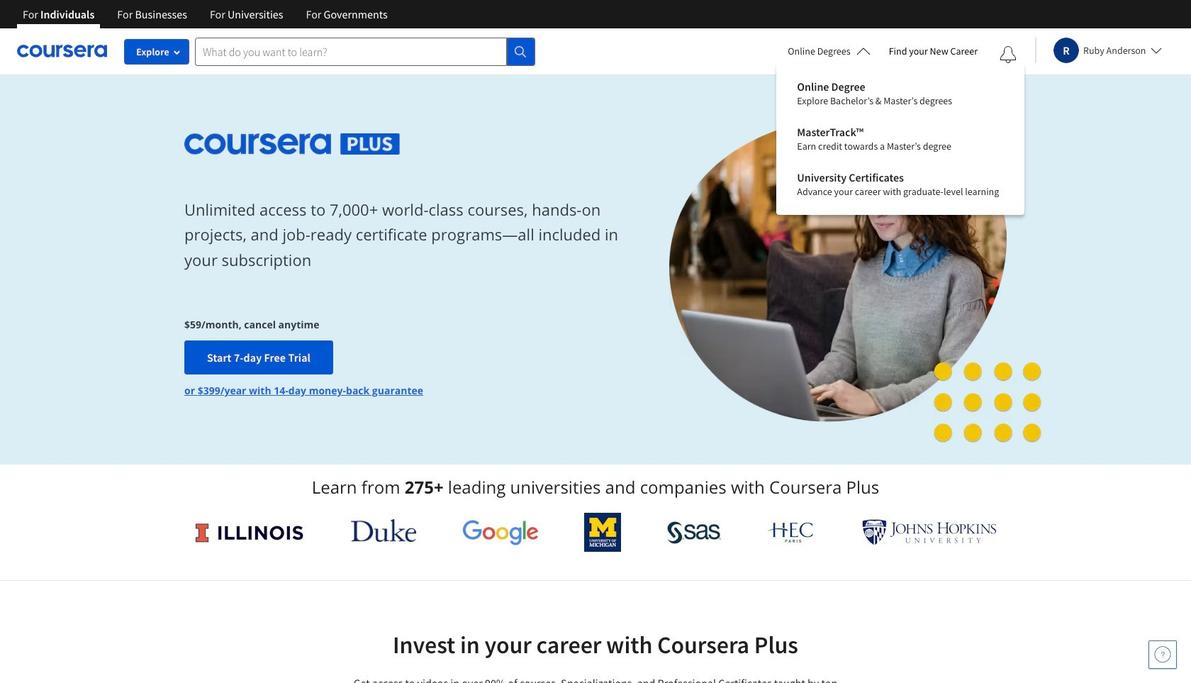 Task type: vqa. For each thing, say whether or not it's contained in the screenshot.
Banner "navigation"
yes



Task type: locate. For each thing, give the bounding box(es) containing it.
johns hopkins university image
[[863, 519, 997, 545]]

menu
[[786, 71, 1016, 207]]

hec paris image
[[767, 518, 817, 547]]

What do you want to learn? text field
[[195, 37, 507, 66]]

university of michigan image
[[585, 513, 622, 552]]

None search field
[[195, 37, 536, 66]]

coursera image
[[17, 40, 107, 63]]

help center image
[[1155, 646, 1172, 663]]



Task type: describe. For each thing, give the bounding box(es) containing it.
banner navigation
[[11, 0, 399, 28]]

sas image
[[667, 521, 721, 544]]

duke university image
[[351, 519, 416, 542]]

university of illinois at urbana-champaign image
[[194, 521, 305, 544]]

google image
[[462, 519, 539, 545]]

coursera plus image
[[184, 133, 400, 154]]



